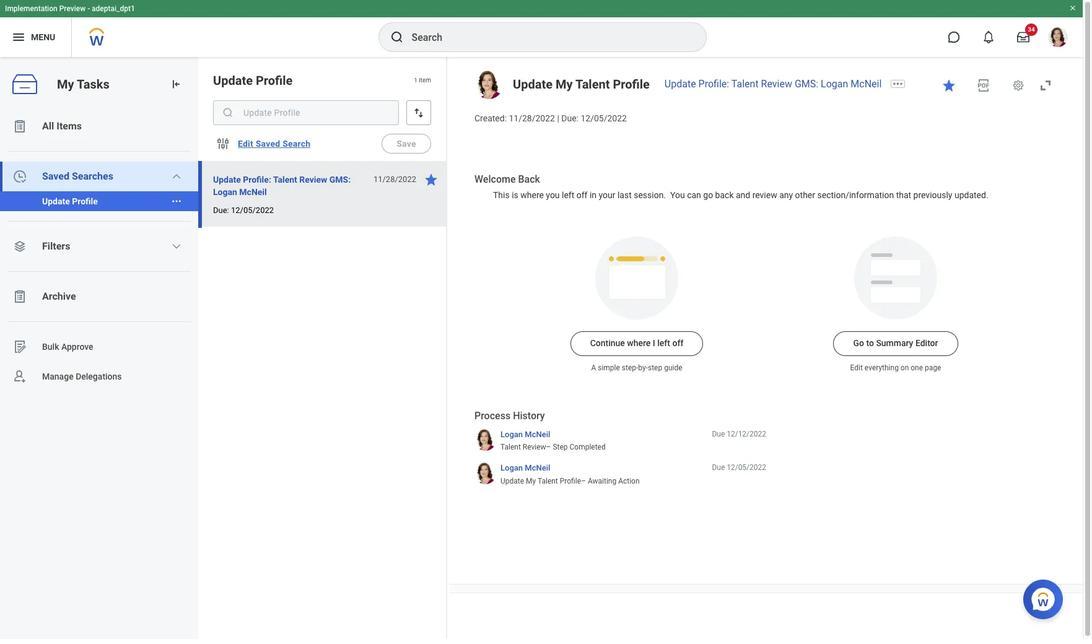Task type: describe. For each thing, give the bounding box(es) containing it.
due 12/12/2022
[[712, 430, 766, 439]]

archive
[[42, 291, 76, 302]]

process history
[[475, 410, 545, 422]]

manage delegations
[[42, 372, 122, 381]]

editor
[[916, 339, 938, 348]]

logan inside update profile: talent review gms: logan mcneil
[[213, 187, 237, 197]]

edit for edit saved search
[[238, 139, 253, 149]]

0 vertical spatial 12/05/2022
[[581, 113, 627, 123]]

on
[[901, 364, 909, 373]]

one
[[911, 364, 923, 373]]

this
[[493, 190, 510, 200]]

all
[[42, 120, 54, 132]]

update my talent profile
[[513, 77, 650, 92]]

0 vertical spatial review
[[761, 78, 792, 90]]

my for update my talent profile – awaiting action
[[526, 477, 536, 486]]

preview
[[59, 4, 86, 13]]

due for due 12/12/2022
[[712, 430, 725, 439]]

star image
[[424, 172, 439, 187]]

is
[[512, 190, 518, 200]]

update inside update profile button
[[42, 196, 70, 206]]

clipboard image for all items
[[12, 119, 27, 134]]

talent review – step completed
[[501, 443, 606, 452]]

go to summary editor button
[[834, 332, 958, 357]]

1 horizontal spatial 11/28/2022
[[509, 113, 555, 123]]

all items
[[42, 120, 82, 132]]

your
[[599, 190, 616, 200]]

profile inside button
[[72, 196, 98, 206]]

you
[[546, 190, 560, 200]]

logan mcneil for my
[[501, 464, 550, 473]]

action
[[618, 477, 640, 486]]

in
[[590, 190, 597, 200]]

menu banner
[[0, 0, 1083, 57]]

save button
[[382, 134, 431, 154]]

12/05/2022 for due: 12/05/2022
[[231, 206, 274, 215]]

archive button
[[0, 282, 198, 312]]

menu
[[31, 32, 55, 42]]

notifications large image
[[983, 31, 995, 43]]

created:
[[475, 113, 507, 123]]

continue where i left off button
[[570, 332, 703, 357]]

profile inside item list element
[[256, 73, 293, 88]]

history
[[513, 410, 545, 422]]

menu button
[[0, 17, 71, 57]]

can go
[[687, 190, 713, 200]]

gms: inside update profile: talent review gms: logan mcneil
[[330, 175, 351, 185]]

go to summary editor
[[854, 339, 938, 348]]

34
[[1028, 26, 1035, 33]]

that previously
[[896, 190, 953, 200]]

filters
[[42, 240, 70, 252]]

profile: inside button
[[243, 175, 271, 185]]

my tasks
[[57, 77, 109, 91]]

0 vertical spatial gms:
[[795, 78, 819, 90]]

i
[[653, 339, 655, 348]]

all items button
[[0, 112, 198, 141]]

perspective image
[[12, 239, 27, 254]]

saved searches
[[42, 170, 113, 182]]

save
[[397, 139, 416, 149]]

edit for edit everything on one page
[[850, 364, 863, 373]]

tasks
[[77, 77, 109, 91]]

due: 12/05/2022
[[213, 206, 274, 215]]

inbox large image
[[1017, 31, 1030, 43]]

update profile: talent review gms: logan mcneil link
[[665, 78, 882, 90]]

Search Workday  search field
[[412, 24, 681, 51]]

any
[[780, 190, 793, 200]]

last
[[618, 190, 632, 200]]

close environment banner image
[[1069, 4, 1077, 12]]

back
[[715, 190, 734, 200]]

process
[[475, 410, 511, 422]]

implementation
[[5, 4, 57, 13]]

left inside button
[[658, 339, 670, 348]]

update inside update profile: talent review gms: logan mcneil button
[[213, 175, 241, 185]]

delegations
[[76, 372, 122, 381]]

to
[[867, 339, 874, 348]]

session.
[[634, 190, 666, 200]]

where inside welcome back this is where you left off in your last session.  you can go back and review any other section/information that previously updated.
[[521, 190, 544, 200]]

created: 11/28/2022 | due: 12/05/2022
[[475, 113, 627, 123]]

simple
[[598, 364, 620, 373]]

bulk
[[42, 342, 59, 352]]

welcome
[[475, 173, 516, 185]]

0 horizontal spatial –
[[546, 443, 551, 452]]

everything
[[865, 364, 899, 373]]

section/information
[[818, 190, 894, 200]]

update profile: talent review gms: logan mcneil inside button
[[213, 175, 351, 197]]

bulk approve link
[[0, 332, 198, 362]]

update profile inside item list element
[[213, 73, 293, 88]]

profile inside process history region
[[560, 477, 581, 486]]

due 12/05/2022
[[712, 464, 766, 472]]

none text field inside item list element
[[213, 100, 399, 125]]

a simple step-by-step guide
[[591, 364, 683, 373]]

searches
[[72, 170, 113, 182]]

updated.
[[955, 190, 989, 200]]

manage delegations link
[[0, 362, 198, 392]]

go
[[854, 339, 864, 348]]

34 button
[[1010, 24, 1038, 51]]



Task type: locate. For each thing, give the bounding box(es) containing it.
user plus image
[[12, 369, 27, 384]]

|
[[557, 113, 559, 123]]

page
[[925, 364, 941, 373]]

transformation import image
[[170, 78, 182, 90]]

awaiting
[[588, 477, 617, 486]]

0 vertical spatial saved
[[256, 139, 280, 149]]

1 vertical spatial update profile: talent review gms: logan mcneil
[[213, 175, 351, 197]]

employee's photo (logan mcneil) image
[[475, 71, 503, 99]]

where down 'back' at the top left of the page
[[521, 190, 544, 200]]

1 horizontal spatial my
[[526, 477, 536, 486]]

update profile: talent review gms: logan mcneil button
[[213, 172, 367, 200]]

edit everything on one page
[[850, 364, 941, 373]]

1 horizontal spatial 12/05/2022
[[581, 113, 627, 123]]

off inside welcome back this is where you left off in your last session.  you can go back and review any other section/information that previously updated.
[[577, 190, 588, 200]]

logan mcneil for review
[[501, 430, 550, 439]]

– left awaiting
[[581, 477, 586, 486]]

left right "i" on the right of the page
[[658, 339, 670, 348]]

1 vertical spatial logan mcneil button
[[501, 463, 550, 474]]

1 vertical spatial off
[[673, 339, 684, 348]]

back
[[518, 173, 540, 185]]

11/28/2022 inside item list element
[[374, 175, 416, 184]]

chevron down image inside saved searches dropdown button
[[172, 172, 182, 182]]

off right "i" on the right of the page
[[673, 339, 684, 348]]

11/28/2022 left star image
[[374, 175, 416, 184]]

1 vertical spatial edit
[[850, 364, 863, 373]]

0 vertical spatial profile:
[[699, 78, 729, 90]]

edit saved search
[[238, 139, 311, 149]]

edit right 'configure' image
[[238, 139, 253, 149]]

0 vertical spatial off
[[577, 190, 588, 200]]

1 chevron down image from the top
[[172, 172, 182, 182]]

a
[[591, 364, 596, 373]]

item
[[419, 77, 431, 84]]

clipboard image inside 'archive' button
[[12, 289, 27, 304]]

profile:
[[699, 78, 729, 90], [243, 175, 271, 185]]

0 horizontal spatial 11/28/2022
[[374, 175, 416, 184]]

logan mcneil down 'talent review – step completed'
[[501, 464, 550, 473]]

2 logan mcneil button from the top
[[501, 463, 550, 474]]

1
[[414, 77, 417, 84]]

chevron down image for filters
[[172, 242, 182, 252]]

0 horizontal spatial profile:
[[243, 175, 271, 185]]

left right "you"
[[562, 190, 575, 200]]

rename image
[[12, 340, 27, 354]]

off
[[577, 190, 588, 200], [673, 339, 684, 348]]

1 vertical spatial profile:
[[243, 175, 271, 185]]

saved right clock check 'icon'
[[42, 170, 69, 182]]

my left tasks on the left top of page
[[57, 77, 74, 91]]

0 vertical spatial update profile: talent review gms: logan mcneil
[[665, 78, 882, 90]]

clipboard image left archive
[[12, 289, 27, 304]]

logan mcneil button
[[501, 429, 550, 440], [501, 463, 550, 474]]

left inside welcome back this is where you left off in your last session.  you can go back and review any other section/information that previously updated.
[[562, 190, 575, 200]]

1 horizontal spatial update profile
[[213, 73, 293, 88]]

1 vertical spatial 11/28/2022
[[374, 175, 416, 184]]

0 horizontal spatial off
[[577, 190, 588, 200]]

2 due from the top
[[712, 464, 725, 472]]

chevron down image inside "filters" dropdown button
[[172, 242, 182, 252]]

update profile: talent review gms: logan mcneil
[[665, 78, 882, 90], [213, 175, 351, 197]]

–
[[546, 443, 551, 452], [581, 477, 586, 486]]

related actions image
[[171, 196, 182, 207]]

12/05/2022 down update my talent profile
[[581, 113, 627, 123]]

1 horizontal spatial update profile: talent review gms: logan mcneil
[[665, 78, 882, 90]]

1 logan mcneil from the top
[[501, 430, 550, 439]]

12/12/2022
[[727, 430, 766, 439]]

filters button
[[0, 232, 198, 261]]

1 horizontal spatial gms:
[[795, 78, 819, 90]]

where inside continue where i left off button
[[627, 339, 651, 348]]

profile
[[256, 73, 293, 88], [613, 77, 650, 92], [72, 196, 98, 206], [560, 477, 581, 486]]

due down due 12/12/2022
[[712, 464, 725, 472]]

0 horizontal spatial my
[[57, 77, 74, 91]]

saved searches button
[[0, 162, 198, 191]]

due
[[712, 430, 725, 439], [712, 464, 725, 472]]

0 vertical spatial –
[[546, 443, 551, 452]]

fullscreen image
[[1038, 78, 1053, 93]]

1 due from the top
[[712, 430, 725, 439]]

chevron down image for saved searches
[[172, 172, 182, 182]]

update profile button
[[0, 191, 166, 211]]

continue
[[590, 339, 625, 348]]

item list element
[[198, 57, 447, 639]]

0 vertical spatial chevron down image
[[172, 172, 182, 182]]

step-
[[622, 364, 638, 373]]

12/05/2022 down 12/12/2022
[[727, 464, 766, 472]]

where
[[521, 190, 544, 200], [627, 339, 651, 348]]

saved
[[256, 139, 280, 149], [42, 170, 69, 182]]

1 vertical spatial update profile
[[42, 196, 98, 206]]

edit inside button
[[238, 139, 253, 149]]

clock check image
[[12, 169, 27, 184]]

0 vertical spatial logan mcneil button
[[501, 429, 550, 440]]

0 horizontal spatial gms:
[[330, 175, 351, 185]]

1 vertical spatial due:
[[213, 206, 229, 215]]

11/28/2022 left |
[[509, 113, 555, 123]]

0 vertical spatial due
[[712, 430, 725, 439]]

1 horizontal spatial due:
[[562, 113, 579, 123]]

guide
[[664, 364, 683, 373]]

logan mcneil
[[501, 430, 550, 439], [501, 464, 550, 473]]

1 horizontal spatial –
[[581, 477, 586, 486]]

configure image
[[216, 136, 231, 151]]

saved left search
[[256, 139, 280, 149]]

bulk approve
[[42, 342, 93, 352]]

clipboard image
[[12, 119, 27, 134], [12, 289, 27, 304]]

clipboard image inside all items button
[[12, 119, 27, 134]]

1 vertical spatial due
[[712, 464, 725, 472]]

profile logan mcneil image
[[1048, 27, 1068, 50]]

2 vertical spatial review
[[523, 443, 546, 452]]

talent inside button
[[273, 175, 297, 185]]

1 vertical spatial review
[[299, 175, 327, 185]]

my tasks element
[[0, 57, 198, 639]]

list containing all items
[[0, 112, 198, 392]]

1 horizontal spatial profile:
[[699, 78, 729, 90]]

review inside process history region
[[523, 443, 546, 452]]

due: right related actions icon
[[213, 206, 229, 215]]

logan mcneil button for review
[[501, 429, 550, 440]]

0 vertical spatial edit
[[238, 139, 253, 149]]

1 logan mcneil button from the top
[[501, 429, 550, 440]]

step
[[648, 364, 662, 373]]

welcome back this is where you left off in your last session.  you can go back and review any other section/information that previously updated.
[[475, 173, 989, 200]]

0 vertical spatial clipboard image
[[12, 119, 27, 134]]

1 horizontal spatial left
[[658, 339, 670, 348]]

0 vertical spatial 11/28/2022
[[509, 113, 555, 123]]

1 horizontal spatial review
[[523, 443, 546, 452]]

0 horizontal spatial left
[[562, 190, 575, 200]]

mcneil inside update profile: talent review gms: logan mcneil
[[239, 187, 267, 197]]

search image
[[389, 30, 404, 45]]

completed
[[570, 443, 606, 452]]

1 horizontal spatial edit
[[850, 364, 863, 373]]

edit
[[238, 139, 253, 149], [850, 364, 863, 373]]

saved inside dropdown button
[[42, 170, 69, 182]]

approve
[[61, 342, 93, 352]]

step
[[553, 443, 568, 452]]

1 vertical spatial logan mcneil
[[501, 464, 550, 473]]

talent
[[576, 77, 610, 92], [732, 78, 759, 90], [273, 175, 297, 185], [501, 443, 521, 452], [538, 477, 558, 486]]

1 horizontal spatial saved
[[256, 139, 280, 149]]

2 horizontal spatial review
[[761, 78, 792, 90]]

12/05/2022 inside item list element
[[231, 206, 274, 215]]

process history region
[[475, 410, 766, 491]]

1 clipboard image from the top
[[12, 119, 27, 134]]

2 clipboard image from the top
[[12, 289, 27, 304]]

-
[[87, 4, 90, 13]]

where left "i" on the right of the page
[[627, 339, 651, 348]]

edit down the go
[[850, 364, 863, 373]]

1 vertical spatial gms:
[[330, 175, 351, 185]]

0 vertical spatial update profile
[[213, 73, 293, 88]]

1 vertical spatial –
[[581, 477, 586, 486]]

1 vertical spatial chevron down image
[[172, 242, 182, 252]]

0 horizontal spatial where
[[521, 190, 544, 200]]

my for update my talent profile
[[556, 77, 573, 92]]

chevron down image down related actions icon
[[172, 242, 182, 252]]

list
[[0, 112, 198, 392]]

my inside process history region
[[526, 477, 536, 486]]

12/05/2022 inside process history region
[[727, 464, 766, 472]]

0 vertical spatial where
[[521, 190, 544, 200]]

by-
[[638, 364, 648, 373]]

manage
[[42, 372, 74, 381]]

0 vertical spatial due:
[[562, 113, 579, 123]]

logan mcneil button for my
[[501, 463, 550, 474]]

update profile
[[213, 73, 293, 88], [42, 196, 98, 206]]

logan mcneil button down 'talent review – step completed'
[[501, 463, 550, 474]]

off left in
[[577, 190, 588, 200]]

logan mcneil down 'history'
[[501, 430, 550, 439]]

1 vertical spatial clipboard image
[[12, 289, 27, 304]]

summary
[[876, 339, 914, 348]]

0 horizontal spatial edit
[[238, 139, 253, 149]]

due: inside item list element
[[213, 206, 229, 215]]

0 horizontal spatial update profile
[[42, 196, 98, 206]]

1 vertical spatial left
[[658, 339, 670, 348]]

due: right |
[[562, 113, 579, 123]]

my up |
[[556, 77, 573, 92]]

0 horizontal spatial due:
[[213, 206, 229, 215]]

and review
[[736, 190, 777, 200]]

mcneil
[[851, 78, 882, 90], [239, 187, 267, 197], [525, 430, 550, 439], [525, 464, 550, 473]]

search image
[[222, 107, 234, 119]]

update profile inside button
[[42, 196, 98, 206]]

12/05/2022 for due 12/05/2022
[[727, 464, 766, 472]]

gms:
[[795, 78, 819, 90], [330, 175, 351, 185]]

1 item
[[414, 77, 431, 84]]

clipboard image for archive
[[12, 289, 27, 304]]

my down 'talent review – step completed'
[[526, 477, 536, 486]]

gear image
[[1012, 79, 1025, 92]]

2 logan mcneil from the top
[[501, 464, 550, 473]]

sort image
[[413, 107, 425, 119]]

clipboard image left all
[[12, 119, 27, 134]]

update inside process history region
[[501, 477, 524, 486]]

review inside update profile: talent review gms: logan mcneil
[[299, 175, 327, 185]]

star image
[[942, 78, 957, 93]]

0 horizontal spatial saved
[[42, 170, 69, 182]]

continue where i left off
[[590, 339, 684, 348]]

saved inside button
[[256, 139, 280, 149]]

search
[[283, 139, 311, 149]]

off inside button
[[673, 339, 684, 348]]

due left 12/12/2022
[[712, 430, 725, 439]]

2 chevron down image from the top
[[172, 242, 182, 252]]

0 vertical spatial logan mcneil
[[501, 430, 550, 439]]

1 horizontal spatial where
[[627, 339, 651, 348]]

adeptai_dpt1
[[92, 4, 135, 13]]

update my talent profile – awaiting action
[[501, 477, 640, 486]]

2 vertical spatial 12/05/2022
[[727, 464, 766, 472]]

justify image
[[11, 30, 26, 45]]

view printable version (pdf) image
[[977, 78, 991, 93]]

2 horizontal spatial 12/05/2022
[[727, 464, 766, 472]]

12/05/2022 down update profile: talent review gms: logan mcneil button on the left
[[231, 206, 274, 215]]

due for due 12/05/2022
[[712, 464, 725, 472]]

0 vertical spatial left
[[562, 190, 575, 200]]

– left step
[[546, 443, 551, 452]]

chevron down image up related actions icon
[[172, 172, 182, 182]]

update profile down saved searches
[[42, 196, 98, 206]]

due:
[[562, 113, 579, 123], [213, 206, 229, 215]]

edit saved search button
[[233, 131, 316, 156]]

0 horizontal spatial review
[[299, 175, 327, 185]]

other
[[795, 190, 815, 200]]

update profile up search image
[[213, 73, 293, 88]]

1 vertical spatial where
[[627, 339, 651, 348]]

0 horizontal spatial update profile: talent review gms: logan mcneil
[[213, 175, 351, 197]]

11/28/2022
[[509, 113, 555, 123], [374, 175, 416, 184]]

chevron down image
[[172, 172, 182, 182], [172, 242, 182, 252]]

implementation preview -   adeptai_dpt1
[[5, 4, 135, 13]]

12/05/2022
[[581, 113, 627, 123], [231, 206, 274, 215], [727, 464, 766, 472]]

1 vertical spatial 12/05/2022
[[231, 206, 274, 215]]

items
[[57, 120, 82, 132]]

0 horizontal spatial 12/05/2022
[[231, 206, 274, 215]]

2 horizontal spatial my
[[556, 77, 573, 92]]

None text field
[[213, 100, 399, 125]]

1 vertical spatial saved
[[42, 170, 69, 182]]

logan mcneil button down 'history'
[[501, 429, 550, 440]]

logan
[[821, 78, 848, 90], [213, 187, 237, 197], [501, 430, 523, 439], [501, 464, 523, 473]]

1 horizontal spatial off
[[673, 339, 684, 348]]



Task type: vqa. For each thing, say whether or not it's contained in the screenshot.
Review logan mcneil button
yes



